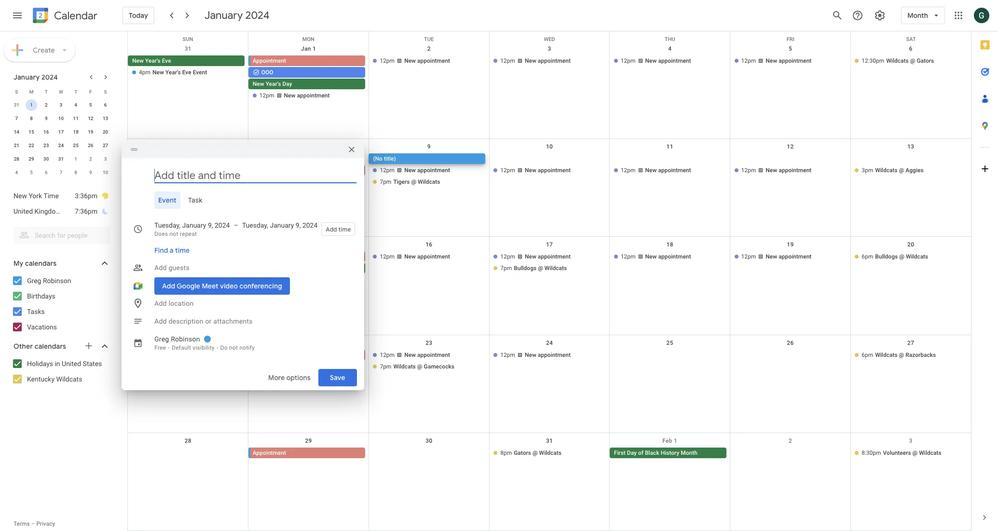 Task type: locate. For each thing, give the bounding box(es) containing it.
1 vertical spatial 24
[[546, 340, 553, 346]]

3 down w
[[60, 102, 62, 108]]

20 up 6pm bulldogs @ wildcats
[[908, 242, 915, 248]]

2024
[[246, 9, 270, 22], [42, 73, 58, 82], [215, 222, 230, 229], [303, 222, 318, 229]]

8 for january 2024
[[30, 116, 33, 121]]

0 horizontal spatial 21
[[14, 143, 19, 148]]

0 vertical spatial 21
[[14, 143, 19, 148]]

add
[[326, 226, 337, 233], [154, 264, 167, 272], [154, 300, 167, 308], [154, 318, 167, 325]]

time up kingdom
[[44, 192, 59, 200]]

2 9, from the left
[[296, 222, 301, 229]]

30 inside grid
[[426, 438, 433, 445]]

23
[[43, 143, 49, 148], [426, 340, 433, 346]]

0 vertical spatial 28
[[14, 156, 19, 162]]

7pm wildcats @ gamecocks
[[380, 363, 455, 370]]

greg robinson up 'default'
[[154, 336, 200, 343]]

1 list item from the top
[[14, 188, 109, 204]]

21 left visibility
[[185, 340, 192, 346]]

14 up '21' element
[[14, 129, 19, 135]]

30 for feb 1
[[426, 438, 433, 445]]

1 horizontal spatial 17
[[546, 242, 553, 248]]

10 for sun
[[546, 143, 553, 150]]

1 vertical spatial day
[[310, 265, 320, 272]]

7pm inside cell
[[380, 179, 392, 185]]

28 for feb 1
[[185, 438, 192, 445]]

0 horizontal spatial –
[[31, 521, 35, 528]]

1 horizontal spatial 23
[[426, 340, 433, 346]]

0 vertical spatial bulldogs
[[876, 254, 899, 260]]

5 down 29 element
[[30, 170, 33, 175]]

find a time button
[[151, 242, 194, 259]]

13 element
[[100, 113, 111, 125]]

other
[[14, 342, 33, 351]]

21 down 14 element
[[14, 143, 19, 148]]

event button
[[154, 192, 180, 209]]

0 vertical spatial 17
[[58, 129, 64, 135]]

26 inside grid
[[788, 340, 794, 346]]

list item up united kingdom time 7:36pm
[[14, 188, 109, 204]]

1 9, from the left
[[208, 222, 213, 229]]

0 vertical spatial 8
[[30, 116, 33, 121]]

event inside cell
[[193, 69, 207, 76]]

1 tuesday, from the left
[[154, 222, 181, 229]]

bulldogs for 6pm
[[876, 254, 899, 260]]

None search field
[[0, 223, 120, 244]]

7
[[15, 116, 18, 121], [186, 143, 190, 150], [60, 170, 62, 175]]

add down add location
[[154, 318, 167, 325]]

2 inside the february 2 element
[[89, 156, 92, 162]]

4 up the 11 element
[[74, 102, 77, 108]]

19
[[88, 129, 93, 135], [788, 242, 794, 248]]

year's down new year's eve button
[[166, 69, 181, 76]]

row
[[128, 31, 972, 42], [128, 41, 972, 139], [9, 85, 113, 98], [9, 98, 113, 112], [9, 112, 113, 126], [9, 126, 113, 139], [9, 139, 113, 153], [128, 139, 972, 237], [9, 153, 113, 166], [9, 166, 113, 180], [128, 237, 972, 335], [128, 335, 972, 433], [128, 433, 972, 532]]

2 tuesday, from the left
[[242, 222, 268, 229]]

month up the sat
[[908, 11, 929, 20]]

0 horizontal spatial 26
[[88, 143, 93, 148]]

united inside other calendars list
[[62, 360, 81, 368]]

6 down 30 element in the left top of the page
[[45, 170, 48, 175]]

add description or attachments
[[154, 318, 253, 325]]

add inside button
[[326, 226, 337, 233]]

6
[[910, 45, 913, 52], [104, 102, 107, 108], [45, 170, 48, 175]]

@ inside cell
[[411, 179, 417, 185]]

2 vertical spatial year's
[[266, 81, 281, 87]]

1 appointment button from the top
[[250, 56, 365, 66]]

1 horizontal spatial tuesday,
[[242, 222, 268, 229]]

0 vertical spatial –
[[234, 222, 238, 229]]

20 down 13 element
[[103, 129, 108, 135]]

list item containing united kingdom time
[[14, 204, 109, 219]]

4
[[669, 45, 672, 52], [74, 102, 77, 108], [15, 170, 18, 175]]

1 vertical spatial robinson
[[171, 336, 200, 343]]

day inside button
[[310, 265, 320, 272]]

1 vertical spatial 21
[[185, 340, 192, 346]]

1 horizontal spatial s
[[104, 89, 107, 94]]

6 up 13 element
[[104, 102, 107, 108]]

0 vertical spatial 26
[[88, 143, 93, 148]]

add inside dropdown button
[[154, 264, 167, 272]]

31 down 24 element
[[58, 156, 64, 162]]

december 31 element
[[11, 99, 22, 111]]

gators right 8pm
[[514, 450, 531, 457]]

tab list containing event
[[129, 192, 357, 209]]

0 horizontal spatial 14
[[14, 129, 19, 135]]

9
[[45, 116, 48, 121], [428, 143, 431, 150], [89, 170, 92, 175]]

1 vertical spatial appointment button
[[250, 350, 365, 360]]

7pm for 7pm tigers @ wildcats
[[380, 179, 392, 185]]

1 horizontal spatial eve
[[182, 69, 191, 76]]

13 up 20 element
[[103, 116, 108, 121]]

1 horizontal spatial 9,
[[296, 222, 301, 229]]

9 up (no title) 'button'
[[428, 143, 431, 150]]

month
[[908, 11, 929, 20], [681, 450, 698, 457]]

first
[[614, 450, 626, 457]]

day right jr. in the left of the page
[[310, 265, 320, 272]]

1 horizontal spatial greg
[[154, 336, 169, 343]]

time inside button
[[339, 226, 351, 233]]

find
[[154, 246, 168, 255]]

1 horizontal spatial 11
[[667, 143, 674, 150]]

row containing 4
[[9, 166, 113, 180]]

tuesday, up does
[[154, 222, 181, 229]]

add time
[[326, 226, 351, 233]]

9 down the february 2 element
[[89, 170, 92, 175]]

1 horizontal spatial 29
[[305, 438, 312, 445]]

0 vertical spatial 7
[[15, 116, 18, 121]]

new appointment inside button
[[284, 363, 330, 370]]

my calendars list
[[2, 273, 120, 335]]

0 horizontal spatial 27
[[103, 143, 108, 148]]

0 vertical spatial greg robinson
[[27, 277, 71, 285]]

6pm bulldogs @ wildcats
[[862, 254, 929, 260]]

calendars for other calendars
[[35, 342, 66, 351]]

tuesday, january 9, 2024 – tuesday, january 9, 2024 does not repeat
[[154, 222, 318, 238]]

0 horizontal spatial 30
[[43, 156, 49, 162]]

1 horizontal spatial day
[[310, 265, 320, 272]]

9 inside grid
[[428, 143, 431, 150]]

1 horizontal spatial 27
[[908, 340, 915, 346]]

event left task button
[[158, 196, 177, 205]]

0 horizontal spatial 8
[[30, 116, 33, 121]]

23 down the 16 element
[[43, 143, 49, 148]]

wildcats inside other calendars list
[[56, 376, 82, 383]]

11 for sun
[[667, 143, 674, 150]]

2 vertical spatial 4
[[15, 170, 18, 175]]

0 vertical spatial 20
[[103, 129, 108, 135]]

calendars inside the my calendars dropdown button
[[25, 259, 57, 268]]

0 horizontal spatial bulldogs
[[514, 265, 537, 272]]

9, left to element
[[208, 222, 213, 229]]

year's up 4pm
[[145, 57, 161, 64]]

event down new year's eve button
[[193, 69, 207, 76]]

13 inside january 2024 grid
[[103, 116, 108, 121]]

holidays
[[27, 360, 53, 368]]

add other calendars image
[[84, 341, 94, 351]]

united down york
[[14, 208, 33, 215]]

free
[[154, 345, 166, 351]]

29 inside january 2024 grid
[[29, 156, 34, 162]]

1 horizontal spatial 20
[[908, 242, 915, 248]]

14 inside row group
[[14, 129, 19, 135]]

0 vertical spatial year's
[[145, 57, 161, 64]]

list item
[[14, 188, 109, 204], [14, 204, 109, 219]]

4 down thu
[[669, 45, 672, 52]]

0 vertical spatial 30
[[43, 156, 49, 162]]

0 horizontal spatial event
[[158, 196, 177, 205]]

tuesday, right to element
[[242, 222, 268, 229]]

row group
[[9, 98, 113, 180]]

calendar element
[[31, 6, 97, 27]]

1 down "m"
[[30, 102, 33, 108]]

list containing new york time
[[4, 184, 118, 223]]

add up martin luther king jr. day button
[[326, 226, 337, 233]]

28 inside "element"
[[14, 156, 19, 162]]

13 inside grid
[[908, 143, 915, 150]]

9 for sun
[[428, 143, 431, 150]]

calendars up in
[[35, 342, 66, 351]]

list item up search for people text box
[[14, 204, 109, 219]]

@
[[911, 57, 916, 64], [900, 167, 905, 174], [411, 179, 417, 185], [900, 254, 905, 260], [538, 265, 544, 272], [900, 352, 905, 359], [417, 363, 423, 370], [533, 450, 538, 457], [913, 450, 918, 457]]

month right history
[[681, 450, 698, 457]]

volunteers
[[884, 450, 912, 457]]

12 inside grid
[[788, 143, 794, 150]]

17 down '10' element
[[58, 129, 64, 135]]

11 inside january 2024 grid
[[73, 116, 79, 121]]

0 horizontal spatial 7
[[15, 116, 18, 121]]

2 horizontal spatial 6
[[910, 45, 913, 52]]

cell
[[128, 56, 249, 102], [248, 56, 369, 102], [128, 154, 248, 188], [248, 154, 369, 188], [369, 154, 490, 188], [128, 252, 248, 286], [248, 252, 369, 286], [490, 252, 610, 286], [128, 350, 248, 373], [248, 350, 369, 373], [369, 350, 490, 373], [731, 350, 851, 373], [128, 448, 248, 460], [369, 448, 490, 460], [731, 448, 851, 460]]

0 horizontal spatial greg robinson
[[27, 277, 71, 285]]

21
[[14, 143, 19, 148], [185, 340, 192, 346]]

time
[[44, 192, 59, 200], [63, 208, 78, 215]]

– right terms link
[[31, 521, 35, 528]]

1 horizontal spatial january 2024
[[205, 9, 270, 22]]

–
[[234, 222, 238, 229], [31, 521, 35, 528]]

add for add guests
[[154, 264, 167, 272]]

0 horizontal spatial year's
[[145, 57, 161, 64]]

17 up 7pm bulldogs @ wildcats on the right of the page
[[546, 242, 553, 248]]

0 horizontal spatial 17
[[58, 129, 64, 135]]

26 inside "element"
[[88, 143, 93, 148]]

– up add guests dropdown button
[[234, 222, 238, 229]]

28 for 1
[[14, 156, 19, 162]]

s right f
[[104, 89, 107, 94]]

14 down repeat
[[185, 242, 192, 248]]

5 down f
[[89, 102, 92, 108]]

21 inside grid
[[185, 340, 192, 346]]

1 vertical spatial year's
[[166, 69, 181, 76]]

new appointment
[[405, 57, 450, 64], [525, 57, 571, 64], [646, 57, 692, 64], [766, 57, 812, 64], [284, 92, 330, 99], [405, 167, 450, 174], [525, 167, 571, 174], [646, 167, 692, 174], [766, 167, 812, 174], [284, 179, 330, 185], [405, 254, 450, 260], [525, 254, 571, 260], [646, 254, 692, 260], [766, 254, 812, 260], [284, 277, 330, 284], [405, 352, 450, 359], [525, 352, 571, 359], [284, 363, 330, 370]]

17
[[58, 129, 64, 135], [546, 242, 553, 248]]

3 appointment from the top
[[253, 450, 286, 457]]

1 horizontal spatial 12
[[788, 143, 794, 150]]

january 2024
[[205, 9, 270, 22], [14, 73, 58, 82]]

1 vertical spatial 16
[[426, 242, 433, 248]]

1 horizontal spatial –
[[234, 222, 238, 229]]

day left of
[[628, 450, 637, 457]]

jan
[[301, 45, 311, 52]]

add time button
[[322, 223, 356, 236]]

1 horizontal spatial 24
[[546, 340, 553, 346]]

24
[[58, 143, 64, 148], [546, 340, 553, 346]]

0 horizontal spatial 10
[[58, 116, 64, 121]]

1 vertical spatial bulldogs
[[514, 265, 537, 272]]

grid
[[127, 31, 972, 532]]

@ for 8:30pm volunteers @ wildcats
[[913, 450, 918, 457]]

privacy
[[36, 521, 55, 528]]

0 horizontal spatial robinson
[[43, 277, 71, 285]]

25 inside grid
[[667, 340, 674, 346]]

30 inside january 2024 grid
[[43, 156, 49, 162]]

13
[[103, 116, 108, 121], [908, 143, 915, 150]]

february 1 element
[[70, 154, 82, 165]]

time inside button
[[175, 246, 190, 255]]

25
[[73, 143, 79, 148], [667, 340, 674, 346]]

ooo
[[262, 69, 274, 76]]

default visibility
[[172, 345, 215, 351]]

1 vertical spatial 12
[[788, 143, 794, 150]]

7 for january 2024
[[15, 116, 18, 121]]

1 t from the left
[[45, 89, 48, 94]]

year's inside button
[[145, 57, 161, 64]]

day inside button
[[283, 81, 292, 87]]

14
[[14, 129, 19, 135], [185, 242, 192, 248]]

6 down the sat
[[910, 45, 913, 52]]

11 for january 2024
[[73, 116, 79, 121]]

1 horizontal spatial 10
[[103, 170, 108, 175]]

5 inside grid
[[789, 45, 793, 52]]

23 element
[[40, 140, 52, 152]]

appointment button for 31
[[250, 56, 365, 66]]

10
[[58, 116, 64, 121], [546, 143, 553, 150], [103, 170, 108, 175]]

eve inside button
[[162, 57, 171, 64]]

26 element
[[85, 140, 96, 152]]

1 s from the left
[[15, 89, 18, 94]]

26
[[88, 143, 93, 148], [788, 340, 794, 346]]

1 horizontal spatial bulldogs
[[876, 254, 899, 260]]

9,
[[208, 222, 213, 229], [296, 222, 301, 229]]

0 horizontal spatial time
[[44, 192, 59, 200]]

t left w
[[45, 89, 48, 94]]

robinson inside my calendars list
[[43, 277, 71, 285]]

first day of black history month button
[[610, 448, 727, 459]]

february 10 element
[[100, 167, 111, 179]]

list
[[4, 184, 118, 223]]

cell containing martin luther king jr. day
[[248, 252, 369, 286]]

new year's day
[[253, 81, 292, 87]]

year's
[[145, 57, 161, 64], [166, 69, 181, 76], [266, 81, 281, 87]]

13 up aggies
[[908, 143, 915, 150]]

appointment for 21
[[253, 352, 286, 359]]

14 element
[[11, 126, 22, 138]]

february 5 element
[[26, 167, 37, 179]]

1 horizontal spatial event
[[193, 69, 207, 76]]

1 appointment from the top
[[253, 57, 286, 64]]

0 vertical spatial eve
[[162, 57, 171, 64]]

attachments
[[214, 318, 253, 325]]

2 vertical spatial appointment
[[253, 450, 286, 457]]

greg up birthdays
[[27, 277, 41, 285]]

eve
[[162, 57, 171, 64], [182, 69, 191, 76]]

my calendars button
[[2, 256, 120, 271]]

greg up free
[[154, 336, 169, 343]]

2 s from the left
[[104, 89, 107, 94]]

1 vertical spatial 7pm
[[501, 265, 512, 272]]

12 for january 2024
[[88, 116, 93, 121]]

20
[[103, 129, 108, 135], [908, 242, 915, 248]]

appointment button
[[250, 56, 365, 66], [250, 350, 365, 360], [250, 448, 365, 459]]

robinson up 'default'
[[171, 336, 200, 343]]

0 vertical spatial event
[[193, 69, 207, 76]]

3 appointment button from the top
[[250, 448, 365, 459]]

new year's eve
[[132, 57, 171, 64]]

12 element
[[85, 113, 96, 125]]

february 2 element
[[85, 154, 96, 165]]

eve down new year's eve button
[[182, 69, 191, 76]]

t left f
[[74, 89, 77, 94]]

3:36pm
[[75, 192, 98, 200]]

11
[[73, 116, 79, 121], [667, 143, 674, 150]]

7pm tigers @ wildcats
[[380, 179, 441, 185]]

day down ooo button
[[283, 81, 292, 87]]

5 down fri
[[789, 45, 793, 52]]

add down find
[[154, 264, 167, 272]]

9, left add time button
[[296, 222, 301, 229]]

1 vertical spatial 6pm
[[862, 352, 874, 359]]

add for add location
[[154, 300, 167, 308]]

add for add description or attachments
[[154, 318, 167, 325]]

0 horizontal spatial 11
[[73, 116, 79, 121]]

4 down 28 "element"
[[15, 170, 18, 175]]

robinson
[[43, 277, 71, 285], [171, 336, 200, 343]]

6pm
[[862, 254, 874, 260], [862, 352, 874, 359]]

1 vertical spatial 25
[[667, 340, 674, 346]]

0 vertical spatial time
[[339, 226, 351, 233]]

1 vertical spatial 30
[[426, 438, 433, 445]]

29 inside grid
[[305, 438, 312, 445]]

12 inside january 2024 grid
[[88, 116, 93, 121]]

february 4 element
[[11, 167, 22, 179]]

calendars inside other calendars dropdown button
[[35, 342, 66, 351]]

0 horizontal spatial 29
[[29, 156, 34, 162]]

2 list item from the top
[[14, 204, 109, 219]]

s up the december 31 element
[[15, 89, 18, 94]]

3
[[548, 45, 552, 52], [60, 102, 62, 108], [104, 156, 107, 162], [910, 438, 913, 445]]

eve up the 4pm new year's eve event
[[162, 57, 171, 64]]

not right does
[[170, 231, 178, 238]]

greg robinson up birthdays
[[27, 277, 71, 285]]

0 horizontal spatial 28
[[14, 156, 19, 162]]

0 vertical spatial 29
[[29, 156, 34, 162]]

0 horizontal spatial gators
[[514, 450, 531, 457]]

2 horizontal spatial 5
[[789, 45, 793, 52]]

0 vertical spatial 23
[[43, 143, 49, 148]]

8pm
[[501, 450, 512, 457]]

12pm
[[380, 57, 395, 64], [501, 57, 516, 64], [621, 57, 636, 64], [742, 57, 757, 64], [260, 92, 274, 99], [380, 167, 395, 174], [501, 167, 516, 174], [621, 167, 636, 174], [742, 167, 757, 174], [260, 179, 274, 185], [380, 254, 395, 260], [501, 254, 516, 260], [621, 254, 636, 260], [742, 254, 757, 260], [260, 277, 274, 284], [380, 352, 395, 359], [501, 352, 516, 359]]

8
[[30, 116, 33, 121], [307, 143, 310, 150], [74, 170, 77, 175]]

27 inside grid
[[908, 340, 915, 346]]

1 vertical spatial 6
[[104, 102, 107, 108]]

event
[[193, 69, 207, 76], [158, 196, 177, 205]]

time
[[339, 226, 351, 233], [175, 246, 190, 255]]

birthdays
[[27, 293, 55, 300]]

14 inside grid
[[185, 242, 192, 248]]

1 vertical spatial 28
[[185, 438, 192, 445]]

new appointment button
[[249, 361, 365, 372]]

1 6pm from the top
[[862, 254, 874, 260]]

16 inside the 16 element
[[43, 129, 49, 135]]

0 horizontal spatial united
[[14, 208, 33, 215]]

row group containing 31
[[9, 98, 113, 180]]

0 horizontal spatial 20
[[103, 129, 108, 135]]

1 vertical spatial 18
[[667, 242, 674, 248]]

1 vertical spatial 5
[[89, 102, 92, 108]]

0 horizontal spatial eve
[[162, 57, 171, 64]]

event inside event button
[[158, 196, 177, 205]]

2
[[428, 45, 431, 52], [45, 102, 48, 108], [89, 156, 92, 162], [789, 438, 793, 445]]

jan 1
[[301, 45, 316, 52]]

day
[[283, 81, 292, 87], [310, 265, 320, 272], [628, 450, 637, 457]]

8 for sun
[[307, 143, 310, 150]]

4pm new year's eve event
[[139, 69, 207, 76]]

1 horizontal spatial 28
[[185, 438, 192, 445]]

1 horizontal spatial t
[[74, 89, 77, 94]]

new inside new year's day button
[[253, 81, 264, 87]]

0 horizontal spatial t
[[45, 89, 48, 94]]

wildcats
[[887, 57, 909, 64], [876, 167, 898, 174], [418, 179, 441, 185], [907, 254, 929, 260], [545, 265, 567, 272], [876, 352, 898, 359], [394, 363, 416, 370], [56, 376, 82, 383], [540, 450, 562, 457], [920, 450, 942, 457]]

2 vertical spatial 10
[[103, 170, 108, 175]]

2 6pm from the top
[[862, 352, 874, 359]]

22 element
[[26, 140, 37, 152]]

0 vertical spatial 7pm
[[380, 179, 392, 185]]

23 up gamecocks
[[426, 340, 433, 346]]

1 horizontal spatial 14
[[185, 242, 192, 248]]

wildcats inside cell
[[418, 179, 441, 185]]

new year's day button
[[249, 79, 365, 89]]

0 vertical spatial appointment button
[[250, 56, 365, 66]]

tab list
[[972, 31, 999, 504], [129, 192, 357, 209]]

calendar heading
[[52, 9, 97, 22]]

0 vertical spatial gators
[[917, 57, 935, 64]]

@ for 3pm wildcats @ aggies
[[900, 167, 905, 174]]

united right in
[[62, 360, 81, 368]]

0 horizontal spatial day
[[283, 81, 292, 87]]

year's down ooo at left
[[266, 81, 281, 87]]

31 up 8pm gators @ wildcats
[[546, 438, 553, 445]]

time down the 3:36pm
[[63, 208, 78, 215]]

year's inside button
[[266, 81, 281, 87]]

add left location
[[154, 300, 167, 308]]

gators down month popup button
[[917, 57, 935, 64]]

27 up the razorbacks on the right bottom of the page
[[908, 340, 915, 346]]

18 element
[[70, 126, 82, 138]]

0 horizontal spatial time
[[175, 246, 190, 255]]

sat
[[907, 36, 917, 42]]

27
[[103, 143, 108, 148], [908, 340, 915, 346]]

robinson down the my calendars dropdown button
[[43, 277, 71, 285]]

gators
[[917, 57, 935, 64], [514, 450, 531, 457]]

3 up the 8:30pm volunteers @ wildcats
[[910, 438, 913, 445]]

27 inside 27 element
[[103, 143, 108, 148]]

@ for 7pm tigers @ wildcats
[[411, 179, 417, 185]]

calendars right the my
[[25, 259, 57, 268]]

13 for sun
[[908, 143, 915, 150]]

27 down 20 element
[[103, 143, 108, 148]]

9 up the 16 element
[[45, 116, 48, 121]]

0 vertical spatial calendars
[[25, 259, 57, 268]]

2 appointment from the top
[[253, 352, 286, 359]]

not right do
[[229, 345, 238, 351]]

1 horizontal spatial 25
[[667, 340, 674, 346]]

2 appointment button from the top
[[250, 350, 365, 360]]

0 vertical spatial time
[[44, 192, 59, 200]]

bulldogs for 7pm
[[514, 265, 537, 272]]

new inside new year's eve button
[[132, 57, 144, 64]]



Task type: describe. For each thing, give the bounding box(es) containing it.
29 for feb 1
[[305, 438, 312, 445]]

23 inside 23 element
[[43, 143, 49, 148]]

12:30pm
[[862, 57, 885, 64]]

time for kingdom
[[63, 208, 78, 215]]

1 vertical spatial 20
[[908, 242, 915, 248]]

other calendars list
[[2, 356, 120, 387]]

30 for 1
[[43, 156, 49, 162]]

7pm bulldogs @ wildcats
[[501, 265, 567, 272]]

or
[[205, 318, 212, 325]]

@ for 7pm bulldogs @ wildcats
[[538, 265, 544, 272]]

today
[[129, 11, 148, 20]]

united kingdom time 7:36pm
[[14, 208, 98, 215]]

1 vertical spatial january 2024
[[14, 73, 58, 82]]

month button
[[902, 4, 946, 27]]

w
[[59, 89, 63, 94]]

february 9 element
[[85, 167, 96, 179]]

19 inside january 2024 grid
[[88, 129, 93, 135]]

0 horizontal spatial 6
[[45, 170, 48, 175]]

– inside tuesday, january 9, 2024 – tuesday, january 9, 2024 does not repeat
[[234, 222, 238, 229]]

3 down the wed
[[548, 45, 552, 52]]

task
[[188, 196, 202, 205]]

privacy link
[[36, 521, 55, 528]]

0 vertical spatial january 2024
[[205, 9, 270, 22]]

thu
[[665, 36, 676, 42]]

16 element
[[40, 126, 52, 138]]

january 2024 grid
[[9, 85, 113, 180]]

martin luther king jr. day button
[[249, 263, 365, 274]]

greg inside my calendars list
[[27, 277, 41, 285]]

1 right feb
[[674, 438, 678, 445]]

4pm
[[139, 69, 151, 76]]

31 left 1 cell
[[14, 102, 19, 108]]

add location
[[154, 300, 194, 308]]

10 element
[[55, 113, 67, 125]]

today button
[[123, 4, 154, 27]]

grid containing 31
[[127, 31, 972, 532]]

1 vertical spatial eve
[[182, 69, 191, 76]]

Add title and time text field
[[154, 168, 357, 182]]

february 3 element
[[100, 154, 111, 165]]

kentucky
[[27, 376, 55, 383]]

20 element
[[100, 126, 111, 138]]

a
[[170, 246, 174, 255]]

11 element
[[70, 113, 82, 125]]

3 down 27 element
[[104, 156, 107, 162]]

@ for 8pm gators @ wildcats
[[533, 450, 538, 457]]

time for york
[[44, 192, 59, 200]]

1 horizontal spatial 9
[[89, 170, 92, 175]]

1 vertical spatial greg robinson
[[154, 336, 200, 343]]

martin luther king jr. day
[[253, 265, 320, 272]]

list item containing new york time
[[14, 188, 109, 204]]

other calendars button
[[2, 339, 120, 354]]

0 horizontal spatial 5
[[30, 170, 33, 175]]

15 element
[[26, 126, 37, 138]]

cell containing new year's eve
[[128, 56, 249, 102]]

3pm wildcats @ aggies
[[862, 167, 924, 174]]

new year's eve button
[[128, 56, 245, 66]]

1 vertical spatial gators
[[514, 450, 531, 457]]

10 for january 2024
[[58, 116, 64, 121]]

tasks
[[27, 308, 45, 316]]

new inside list
[[14, 192, 27, 200]]

9 for january 2024
[[45, 116, 48, 121]]

york
[[29, 192, 42, 200]]

new inside new appointment button
[[284, 363, 296, 370]]

(no
[[373, 156, 383, 162]]

12:30pm wildcats @ gators
[[862, 57, 935, 64]]

appointment button for 21
[[250, 350, 365, 360]]

do not notify
[[220, 345, 255, 351]]

month inside popup button
[[908, 11, 929, 20]]

february 7 element
[[55, 167, 67, 179]]

@ for 12:30pm wildcats @ gators
[[911, 57, 916, 64]]

0 vertical spatial 6
[[910, 45, 913, 52]]

31 element
[[55, 154, 67, 165]]

13 for january 2024
[[103, 116, 108, 121]]

1 vertical spatial –
[[31, 521, 35, 528]]

Search for people text field
[[19, 227, 104, 244]]

0 vertical spatial 24
[[58, 143, 64, 148]]

appointment for 31
[[253, 57, 286, 64]]

add for add time
[[326, 226, 337, 233]]

aggies
[[906, 167, 924, 174]]

1 vertical spatial 17
[[546, 242, 553, 248]]

create
[[33, 46, 55, 55]]

vacations
[[27, 323, 57, 331]]

tigers
[[394, 179, 410, 185]]

feb 1
[[663, 438, 678, 445]]

17 element
[[55, 126, 67, 138]]

23 inside grid
[[426, 340, 433, 346]]

21 inside january 2024 grid
[[14, 143, 19, 148]]

king
[[289, 265, 301, 272]]

my calendars
[[14, 259, 57, 268]]

21 element
[[11, 140, 22, 152]]

1 horizontal spatial 6
[[104, 102, 107, 108]]

27 element
[[100, 140, 111, 152]]

terms link
[[14, 521, 30, 528]]

kingdom
[[35, 208, 62, 215]]

gamecocks
[[424, 363, 455, 370]]

other calendars
[[14, 342, 66, 351]]

default
[[172, 345, 191, 351]]

in
[[55, 360, 60, 368]]

1 down 25 element
[[74, 156, 77, 162]]

25 inside row group
[[73, 143, 79, 148]]

year's for new year's eve
[[145, 57, 161, 64]]

@ for 6pm wildcats @ razorbacks
[[900, 352, 905, 359]]

february 6 element
[[40, 167, 52, 179]]

20 inside 20 element
[[103, 129, 108, 135]]

terms
[[14, 521, 30, 528]]

6pm wildcats @ razorbacks
[[862, 352, 937, 359]]

settings menu image
[[875, 10, 886, 21]]

30 element
[[40, 154, 52, 165]]

1 horizontal spatial gators
[[917, 57, 935, 64]]

first day of black history month
[[614, 450, 698, 457]]

24 element
[[55, 140, 67, 152]]

holidays in united states
[[27, 360, 102, 368]]

greg robinson inside my calendars list
[[27, 277, 71, 285]]

17 inside 17 element
[[58, 129, 64, 135]]

7 for sun
[[186, 143, 190, 150]]

1 right jan
[[313, 45, 316, 52]]

location
[[169, 300, 194, 308]]

repeat
[[180, 231, 197, 238]]

29 element
[[26, 154, 37, 165]]

cell containing (no title)
[[369, 154, 490, 188]]

add guests button
[[151, 259, 357, 277]]

f
[[89, 89, 92, 94]]

february 8 element
[[70, 167, 82, 179]]

m
[[29, 89, 34, 94]]

states
[[83, 360, 102, 368]]

18 inside "18" element
[[73, 129, 79, 135]]

1 horizontal spatial 19
[[788, 242, 794, 248]]

2 vertical spatial 7
[[60, 170, 62, 175]]

terms – privacy
[[14, 521, 55, 528]]

0 vertical spatial 4
[[669, 45, 672, 52]]

main drawer image
[[12, 10, 23, 21]]

do
[[220, 345, 228, 351]]

description
[[169, 318, 204, 325]]

6pm for 6pm bulldogs @ wildcats
[[862, 254, 874, 260]]

25 element
[[70, 140, 82, 152]]

31 down sun
[[185, 45, 192, 52]]

29 for 1
[[29, 156, 34, 162]]

8:30pm
[[862, 450, 882, 457]]

find a time
[[154, 246, 190, 255]]

1 inside cell
[[30, 102, 33, 108]]

my
[[14, 259, 23, 268]]

19 element
[[85, 126, 96, 138]]

7:36pm
[[75, 208, 98, 215]]

history
[[661, 450, 680, 457]]

calendars for my calendars
[[25, 259, 57, 268]]

fri
[[787, 36, 795, 42]]

15
[[29, 129, 34, 135]]

1 horizontal spatial tab list
[[972, 31, 999, 504]]

day inside button
[[628, 450, 637, 457]]

not inside tuesday, january 9, 2024 – tuesday, january 9, 2024 does not repeat
[[170, 231, 178, 238]]

@ for 6pm bulldogs @ wildcats
[[900, 254, 905, 260]]

row containing sun
[[128, 31, 972, 42]]

task button
[[184, 192, 206, 209]]

notify
[[240, 345, 255, 351]]

row containing s
[[9, 85, 113, 98]]

28 element
[[11, 154, 22, 165]]

3pm
[[862, 167, 874, 174]]

feb
[[663, 438, 673, 445]]

8:30pm volunteers @ wildcats
[[862, 450, 942, 457]]

1 cell
[[24, 98, 39, 112]]

tue
[[424, 36, 434, 42]]

6pm for 6pm wildcats @ razorbacks
[[862, 352, 874, 359]]

0 horizontal spatial 4
[[15, 170, 18, 175]]

7pm for 7pm wildcats @ gamecocks
[[380, 363, 392, 370]]

1 horizontal spatial 18
[[667, 242, 674, 248]]

@ for 7pm wildcats @ gamecocks
[[417, 363, 423, 370]]

12 for sun
[[788, 143, 794, 150]]

month inside button
[[681, 450, 698, 457]]

appointment inside button
[[297, 363, 330, 370]]

add guests
[[154, 264, 190, 272]]

2 vertical spatial 8
[[74, 170, 77, 175]]

wed
[[544, 36, 555, 42]]

1 vertical spatial 4
[[74, 102, 77, 108]]

create button
[[4, 39, 75, 62]]

kentucky wildcats
[[27, 376, 82, 383]]

year's for new year's day
[[266, 81, 281, 87]]

martin
[[253, 265, 270, 272]]

(no title)
[[373, 156, 396, 162]]

calendar
[[54, 9, 97, 22]]

visibility
[[193, 345, 215, 351]]

new york time
[[14, 192, 59, 200]]

jr.
[[302, 265, 309, 272]]

1 vertical spatial not
[[229, 345, 238, 351]]

to element
[[234, 221, 238, 230]]

2 t from the left
[[74, 89, 77, 94]]

does
[[154, 231, 168, 238]]

7pm for 7pm bulldogs @ wildcats
[[501, 265, 512, 272]]

8pm gators @ wildcats
[[501, 450, 562, 457]]



Task type: vqa. For each thing, say whether or not it's contained in the screenshot.
the rightmost Smith
no



